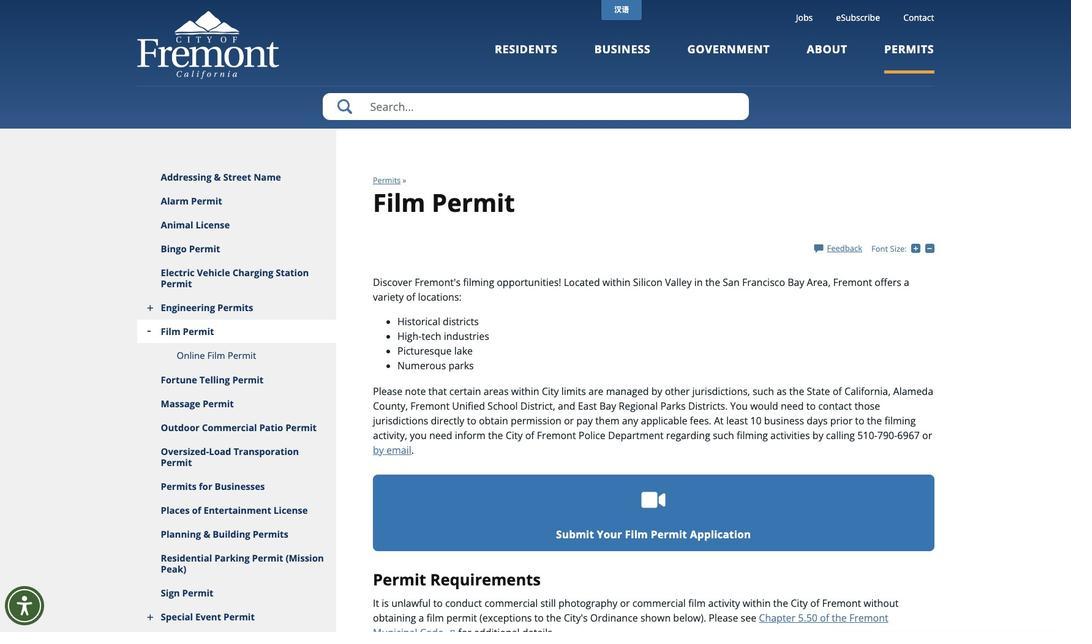 Task type: vqa. For each thing, say whether or not it's contained in the screenshot.
driveways.
no



Task type: locate. For each thing, give the bounding box(es) containing it.
2 vertical spatial filming
[[737, 429, 768, 442]]

filming right fremont's
[[463, 276, 495, 289]]

businesses
[[215, 480, 265, 493]]

license down alarm permit
[[196, 219, 230, 231]]

1 horizontal spatial please
[[709, 611, 739, 625]]

film up code in the left of the page
[[427, 611, 444, 625]]

need down directly
[[429, 429, 453, 442]]

filming up 6967
[[885, 414, 916, 428]]

0 vertical spatial please
[[373, 385, 403, 398]]

certain
[[450, 385, 481, 398]]

sign permit
[[161, 587, 214, 599]]

special
[[161, 611, 193, 623]]

within for areas
[[511, 385, 540, 398]]

the right as
[[790, 385, 805, 398]]

(mission
[[286, 552, 324, 564]]

requirements
[[430, 569, 541, 591]]

business link
[[595, 42, 651, 73]]

by
[[652, 385, 663, 398], [813, 429, 824, 442], [373, 444, 384, 457]]

1 horizontal spatial commercial
[[633, 597, 686, 610]]

or up ordinance
[[620, 597, 630, 610]]

of down permission
[[526, 429, 535, 442]]

permit inside residential parking permit (mission peak)
[[252, 552, 283, 564]]

industries
[[444, 330, 489, 343]]

2 horizontal spatial filming
[[885, 414, 916, 428]]

planning
[[161, 528, 201, 540]]

a inside it is unlawful to conduct commercial still photography or commercial film activity within the city of fremont without obtaining a film permit (exceptions to the city's ordinance shown below). please see
[[419, 611, 424, 625]]

or down and
[[564, 414, 574, 428]]

1 horizontal spatial permits link
[[885, 42, 935, 73]]

0 vertical spatial such
[[753, 385, 775, 398]]

0 vertical spatial need
[[781, 399, 804, 413]]

pay
[[577, 414, 593, 428]]

days
[[807, 414, 828, 428]]

the up 510-
[[868, 414, 883, 428]]

commercial up shown
[[633, 597, 686, 610]]

1 vertical spatial please
[[709, 611, 739, 625]]

permits inside 'permits film permit'
[[373, 175, 401, 186]]

bay up them
[[600, 399, 617, 413]]

1 vertical spatial or
[[923, 429, 933, 442]]

1 vertical spatial film
[[427, 611, 444, 625]]

0 horizontal spatial &
[[204, 528, 210, 540]]

please inside please note that certain areas within city limits are managed by other jurisdictions, such as the state of california, alameda county, fremont unified school district, and east bay regional parks districts.  you would need to contact those jurisdictions directly to obtain permission or pay them any applicable fees.  at least 10 business days prior to the filming activity, you need inform the city of fremont police department regarding such filming activities by calling 510-790-6967 or by email .
[[373, 385, 403, 398]]

fremont's
[[415, 276, 461, 289]]

managed
[[606, 385, 649, 398]]

0 vertical spatial license
[[196, 219, 230, 231]]

without
[[864, 597, 899, 610]]

by email link
[[373, 444, 412, 457]]

within inside please note that certain areas within city limits are managed by other jurisdictions, such as the state of california, alameda county, fremont unified school district, and east bay regional parks districts.  you would need to contact those jurisdictions directly to obtain permission or pay them any applicable fees.  at least 10 business days prior to the filming activity, you need inform the city of fremont police department regarding such filming activities by calling 510-790-6967 or by email .
[[511, 385, 540, 398]]

by down activity,
[[373, 444, 384, 457]]

submit your film permit application link
[[373, 475, 935, 551]]

about
[[807, 42, 848, 56]]

online film permit
[[177, 349, 256, 362]]

city up district,
[[542, 385, 559, 398]]

code
[[420, 626, 444, 632]]

0 vertical spatial &
[[214, 171, 221, 183]]

least
[[727, 414, 748, 428]]

+ link
[[912, 243, 926, 254]]

to down still
[[535, 611, 544, 625]]

&
[[214, 171, 221, 183], [204, 528, 210, 540]]

within up district,
[[511, 385, 540, 398]]

.
[[412, 444, 414, 457]]

such up "would"
[[753, 385, 775, 398]]

0 horizontal spatial license
[[196, 219, 230, 231]]

fremont right area,
[[834, 276, 873, 289]]

0 vertical spatial within
[[603, 276, 631, 289]]

2 horizontal spatial within
[[743, 597, 771, 610]]

1 horizontal spatial license
[[274, 504, 308, 517]]

the right in
[[706, 276, 721, 289]]

filming inside discover fremont's filming opportunities! located within silicon valley in the san francisco bay area, fremont offers a variety of locations:
[[463, 276, 495, 289]]

0 vertical spatial a
[[904, 276, 910, 289]]

transporation
[[234, 445, 299, 458]]

please up the county,
[[373, 385, 403, 398]]

chapter 5.50 of the fremont municipal code link
[[373, 611, 889, 632]]

a right offers
[[904, 276, 910, 289]]

1 vertical spatial a
[[419, 611, 424, 625]]

photography
[[559, 597, 618, 610]]

within left silicon
[[603, 276, 631, 289]]

2 vertical spatial or
[[620, 597, 630, 610]]

commercial up (exceptions
[[485, 597, 538, 610]]

permits inside "link"
[[161, 480, 197, 493]]

to up days
[[807, 399, 816, 413]]

1 commercial from the left
[[485, 597, 538, 610]]

license up (mission
[[274, 504, 308, 517]]

790-
[[878, 429, 898, 442]]

city down obtain
[[506, 429, 523, 442]]

within inside discover fremont's filming opportunities! located within silicon valley in the san francisco bay area, fremont offers a variety of locations:
[[603, 276, 631, 289]]

1 horizontal spatial or
[[620, 597, 630, 610]]

510-
[[858, 429, 878, 442]]

1 horizontal spatial within
[[603, 276, 631, 289]]

2 horizontal spatial by
[[813, 429, 824, 442]]

sign permit link
[[137, 581, 336, 605]]

1 vertical spatial such
[[713, 429, 735, 442]]

0 vertical spatial filming
[[463, 276, 495, 289]]

0 vertical spatial film
[[689, 597, 706, 610]]

fees.
[[690, 414, 712, 428]]

2 vertical spatial by
[[373, 444, 384, 457]]

prior
[[831, 414, 853, 428]]

filming
[[463, 276, 495, 289], [885, 414, 916, 428], [737, 429, 768, 442]]

within up see on the right of page
[[743, 597, 771, 610]]

city up 5.50
[[791, 597, 808, 610]]

film up below).
[[689, 597, 706, 610]]

addressing & street name
[[161, 171, 281, 183]]

1 vertical spatial filming
[[885, 414, 916, 428]]

fremont inside chapter 5.50 of the fremont municipal code
[[850, 611, 889, 625]]

of
[[406, 290, 416, 304], [833, 385, 842, 398], [526, 429, 535, 442], [192, 504, 201, 517], [811, 597, 820, 610], [820, 611, 830, 625]]

places of entertainment license
[[161, 504, 308, 517]]

0 horizontal spatial filming
[[463, 276, 495, 289]]

the down still
[[547, 611, 562, 625]]

film permit link
[[137, 320, 336, 344]]

0 horizontal spatial commercial
[[485, 597, 538, 610]]

of inside discover fremont's filming opportunities! located within silicon valley in the san francisco bay area, fremont offers a variety of locations:
[[406, 290, 416, 304]]

1 horizontal spatial need
[[781, 399, 804, 413]]

to down those on the bottom
[[856, 414, 865, 428]]

2 vertical spatial city
[[791, 597, 808, 610]]

& left street at top
[[214, 171, 221, 183]]

1 horizontal spatial by
[[652, 385, 663, 398]]

discover
[[373, 276, 412, 289]]

1 vertical spatial bay
[[600, 399, 617, 413]]

2 vertical spatial within
[[743, 597, 771, 610]]

or right 6967
[[923, 429, 933, 442]]

license
[[196, 219, 230, 231], [274, 504, 308, 517]]

fremont down permission
[[537, 429, 576, 442]]

1 horizontal spatial filming
[[737, 429, 768, 442]]

the inside chapter 5.50 of the fremont municipal code
[[832, 611, 847, 625]]

& for building
[[204, 528, 210, 540]]

permit inside oversized-load transporation permit
[[161, 456, 192, 469]]

5.50
[[799, 611, 818, 625]]

film
[[689, 597, 706, 610], [427, 611, 444, 625]]

such down at
[[713, 429, 735, 442]]

residents
[[495, 42, 558, 56]]

bingo permit link
[[137, 237, 336, 261]]

electric vehicle charging station permit
[[161, 267, 309, 290]]

a up code in the left of the page
[[419, 611, 424, 625]]

by down days
[[813, 429, 824, 442]]

1 vertical spatial &
[[204, 528, 210, 540]]

animal
[[161, 219, 193, 231]]

police
[[579, 429, 606, 442]]

1 vertical spatial city
[[506, 429, 523, 442]]

opportunities!
[[497, 276, 562, 289]]

in
[[695, 276, 703, 289]]

1 vertical spatial permits link
[[373, 175, 401, 186]]

commercial
[[485, 597, 538, 610], [633, 597, 686, 610]]

to left conduct
[[433, 597, 443, 610]]

note
[[405, 385, 426, 398]]

0 horizontal spatial need
[[429, 429, 453, 442]]

a inside discover fremont's filming opportunities! located within silicon valley in the san francisco bay area, fremont offers a variety of locations:
[[904, 276, 910, 289]]

2 commercial from the left
[[633, 597, 686, 610]]

1 horizontal spatial bay
[[788, 276, 805, 289]]

fremont down without
[[850, 611, 889, 625]]

bay inside discover fremont's filming opportunities! located within silicon valley in the san francisco bay area, fremont offers a variety of locations:
[[788, 276, 805, 289]]

0 horizontal spatial within
[[511, 385, 540, 398]]

esubscribe
[[837, 12, 881, 23]]

0 horizontal spatial or
[[564, 414, 574, 428]]

oversized-load transporation permit
[[161, 445, 299, 469]]

1 vertical spatial within
[[511, 385, 540, 398]]

of right 5.50
[[820, 611, 830, 625]]

need up business
[[781, 399, 804, 413]]

electric
[[161, 267, 195, 279]]

outdoor commercial patio permit link
[[137, 416, 336, 440]]

2 horizontal spatial city
[[791, 597, 808, 610]]

it
[[373, 597, 379, 610]]

filming down 10 at bottom right
[[737, 429, 768, 442]]

parks
[[449, 359, 474, 372]]

1 horizontal spatial a
[[904, 276, 910, 289]]

1 horizontal spatial such
[[753, 385, 775, 398]]

0 horizontal spatial bay
[[600, 399, 617, 413]]

0 vertical spatial by
[[652, 385, 663, 398]]

fremont left without
[[823, 597, 862, 610]]

of up 5.50
[[811, 597, 820, 610]]

those
[[855, 399, 881, 413]]

permits for permits for businesses
[[161, 480, 197, 493]]

or inside it is unlawful to conduct commercial still photography or commercial film activity within the city of fremont without obtaining a film permit (exceptions to the city's ordinance shown below). please see
[[620, 597, 630, 610]]

0 horizontal spatial a
[[419, 611, 424, 625]]

0 horizontal spatial please
[[373, 385, 403, 398]]

activities
[[771, 429, 810, 442]]

residential parking permit (mission peak) link
[[137, 547, 336, 581]]

alarm permit
[[161, 195, 222, 207]]

the right 5.50
[[832, 611, 847, 625]]

electric vehicle charging station permit link
[[137, 261, 336, 296]]

bingo permit
[[161, 243, 220, 255]]

variety
[[373, 290, 404, 304]]

bay left area,
[[788, 276, 805, 289]]

0 horizontal spatial permits link
[[373, 175, 401, 186]]

& for street
[[214, 171, 221, 183]]

alameda
[[894, 385, 934, 398]]

by left other
[[652, 385, 663, 398]]

1 horizontal spatial &
[[214, 171, 221, 183]]

or
[[564, 414, 574, 428], [923, 429, 933, 442], [620, 597, 630, 610]]

fortune telling permit link
[[137, 368, 336, 392]]

0 vertical spatial city
[[542, 385, 559, 398]]

of right the variety
[[406, 290, 416, 304]]

that
[[429, 385, 447, 398]]

contact link
[[904, 12, 935, 23]]

picturesque
[[398, 344, 452, 358]]

districts
[[443, 315, 479, 328]]

of inside it is unlawful to conduct commercial still photography or commercial film activity within the city of fremont without obtaining a film permit (exceptions to the city's ordinance shown below). please see
[[811, 597, 820, 610]]

jobs
[[796, 12, 813, 23]]

inform
[[455, 429, 486, 442]]

& left "building"
[[204, 528, 210, 540]]

please down the activity on the right of the page
[[709, 611, 739, 625]]

alarm
[[161, 195, 189, 207]]

0 vertical spatial bay
[[788, 276, 805, 289]]

chapter 5.50 of the fremont municipal code
[[373, 611, 889, 632]]

still
[[541, 597, 556, 610]]



Task type: describe. For each thing, give the bounding box(es) containing it.
locations:
[[418, 290, 462, 304]]

animal license
[[161, 219, 230, 231]]

school
[[488, 399, 518, 413]]

other
[[665, 385, 690, 398]]

county,
[[373, 399, 408, 413]]

would
[[751, 399, 779, 413]]

event
[[195, 611, 221, 623]]

font size: link
[[872, 243, 907, 254]]

lake
[[454, 344, 473, 358]]

feedback
[[827, 243, 863, 254]]

font
[[872, 243, 889, 254]]

jurisdictions
[[373, 414, 429, 428]]

please inside it is unlawful to conduct commercial still photography or commercial film activity within the city of fremont without obtaining a film permit (exceptions to the city's ordinance shown below). please see
[[709, 611, 739, 625]]

is
[[382, 597, 389, 610]]

city's
[[564, 611, 588, 625]]

them
[[596, 414, 620, 428]]

online
[[177, 349, 205, 362]]

historical districts high-tech industries picturesque lake numerous parks
[[398, 315, 489, 372]]

permits for permits film permit
[[373, 175, 401, 186]]

commercial
[[202, 422, 257, 434]]

Search text field
[[323, 93, 749, 120]]

(exceptions
[[480, 611, 532, 625]]

see
[[741, 611, 757, 625]]

this is a subscription dialog that can be closed dialog
[[836, 631, 1056, 632]]

applicable
[[641, 414, 688, 428]]

below).
[[674, 611, 707, 625]]

san
[[723, 276, 740, 289]]

of inside chapter 5.50 of the fremont municipal code
[[820, 611, 830, 625]]

obtain
[[479, 414, 508, 428]]

the inside discover fremont's filming opportunities! located within silicon valley in the san francisco bay area, fremont offers a variety of locations:
[[706, 276, 721, 289]]

outdoor commercial patio permit
[[161, 422, 317, 434]]

fremont inside it is unlawful to conduct commercial still photography or commercial film activity within the city of fremont without obtaining a film permit (exceptions to the city's ordinance shown below). please see
[[823, 597, 862, 610]]

you
[[731, 399, 748, 413]]

city inside it is unlawful to conduct commercial still photography or commercial film activity within the city of fremont without obtaining a film permit (exceptions to the city's ordinance shown below). please see
[[791, 597, 808, 610]]

video camera image
[[641, 487, 667, 512]]

application
[[690, 527, 751, 541]]

the down obtain
[[488, 429, 503, 442]]

entertainment
[[204, 504, 271, 517]]

name
[[254, 171, 281, 183]]

peak)
[[161, 563, 186, 575]]

2 horizontal spatial or
[[923, 429, 933, 442]]

of right places
[[192, 504, 201, 517]]

permit inside electric vehicle charging station permit
[[161, 278, 192, 290]]

permits for businesses link
[[137, 475, 336, 499]]

planning & building permits link
[[137, 523, 336, 547]]

0 vertical spatial or
[[564, 414, 574, 428]]

fremont down that
[[411, 399, 450, 413]]

film inside 'permits film permit'
[[373, 186, 426, 219]]

located
[[564, 276, 600, 289]]

1 horizontal spatial film
[[689, 597, 706, 610]]

charging
[[233, 267, 274, 279]]

street
[[223, 171, 251, 183]]

permits film permit
[[373, 175, 515, 219]]

and
[[558, 399, 576, 413]]

bay inside please note that certain areas within city limits are managed by other jurisdictions, such as the state of california, alameda county, fremont unified school district, and east bay regional parks districts.  you would need to contact those jurisdictions directly to obtain permission or pay them any applicable fees.  at least 10 business days prior to the filming activity, you need inform the city of fremont police department regarding such filming activities by calling 510-790-6967 or by email .
[[600, 399, 617, 413]]

conduct
[[445, 597, 482, 610]]

unlawful
[[392, 597, 431, 610]]

government
[[688, 42, 770, 56]]

submit
[[556, 527, 594, 541]]

fortune
[[161, 374, 197, 386]]

0 horizontal spatial such
[[713, 429, 735, 442]]

numerous
[[398, 359, 446, 372]]

fremont inside discover fremont's filming opportunities! located within silicon valley in the san francisco bay area, fremont offers a variety of locations:
[[834, 276, 873, 289]]

massage permit link
[[137, 392, 336, 416]]

columnusercontrol3 main content
[[336, 129, 941, 632]]

are
[[589, 385, 604, 398]]

at
[[714, 414, 724, 428]]

chapter
[[759, 611, 796, 625]]

obtaining
[[373, 611, 416, 625]]

within for located
[[603, 276, 631, 289]]

permit inside 'permits film permit'
[[432, 186, 515, 219]]

0 vertical spatial permits link
[[885, 42, 935, 73]]

parks
[[661, 399, 686, 413]]

business
[[765, 414, 805, 428]]

1 vertical spatial by
[[813, 429, 824, 442]]

permits for permits
[[885, 42, 935, 56]]

business
[[595, 42, 651, 56]]

state
[[807, 385, 831, 398]]

vehicle
[[197, 267, 230, 279]]

1 vertical spatial license
[[274, 504, 308, 517]]

massage permit
[[161, 398, 234, 410]]

area,
[[807, 276, 831, 289]]

your
[[597, 527, 622, 541]]

contact
[[904, 12, 935, 23]]

for
[[199, 480, 212, 493]]

massage
[[161, 398, 200, 410]]

+
[[921, 243, 926, 254]]

0 horizontal spatial by
[[373, 444, 384, 457]]

10
[[751, 414, 762, 428]]

please note that certain areas within city limits are managed by other jurisdictions, such as the state of california, alameda county, fremont unified school district, and east bay regional parks districts.  you would need to contact those jurisdictions directly to obtain permission or pay them any applicable fees.  at least 10 business days prior to the filming activity, you need inform the city of fremont police department regarding such filming activities by calling 510-790-6967 or by email .
[[373, 385, 934, 457]]

unified
[[452, 399, 485, 413]]

0 horizontal spatial film
[[427, 611, 444, 625]]

the up chapter
[[774, 597, 789, 610]]

to up inform
[[467, 414, 477, 428]]

1 vertical spatial need
[[429, 429, 453, 442]]

1 horizontal spatial city
[[542, 385, 559, 398]]

fortune telling permit
[[161, 374, 264, 386]]

telling
[[200, 374, 230, 386]]

within inside it is unlawful to conduct commercial still photography or commercial film activity within the city of fremont without obtaining a film permit (exceptions to the city's ordinance shown below). please see
[[743, 597, 771, 610]]

district,
[[521, 399, 556, 413]]

of up the contact
[[833, 385, 842, 398]]

email
[[387, 444, 412, 457]]

building
[[213, 528, 250, 540]]

planning & building permits
[[161, 528, 289, 540]]

0 horizontal spatial city
[[506, 429, 523, 442]]

silicon
[[633, 276, 663, 289]]

patio
[[259, 422, 283, 434]]

size:
[[891, 243, 907, 254]]

california,
[[845, 385, 891, 398]]

permission
[[511, 414, 562, 428]]



